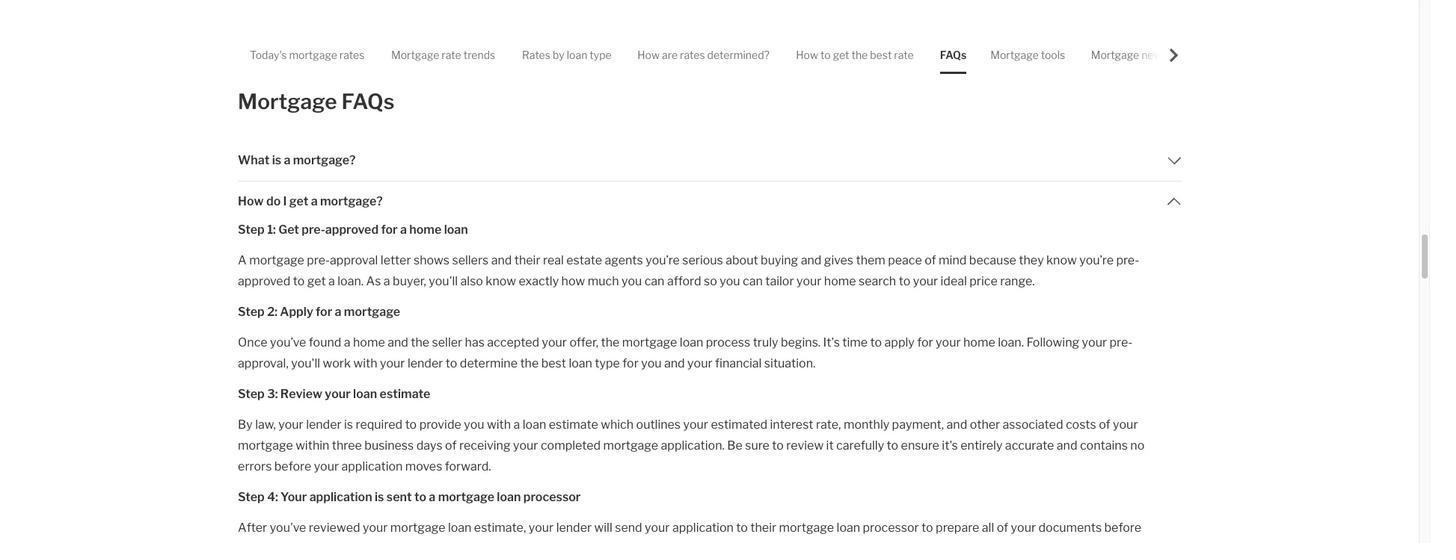 Task type: locate. For each thing, give the bounding box(es) containing it.
as
[[366, 274, 381, 288]]

news
[[1142, 49, 1168, 61]]

processor down estimate,
[[476, 542, 532, 544]]

your right the receiving
[[513, 439, 538, 453]]

moves
[[405, 460, 442, 474]]

approval
[[330, 253, 378, 268]]

rates for mortgage
[[340, 49, 365, 61]]

rate left faqs link
[[894, 49, 914, 61]]

1 vertical spatial you'll
[[291, 357, 320, 371]]

them inside after you've reviewed your mortgage loan estimate, your lender will send your application to their mortgage loan processor to prepare all of your documents before sending them to the underwriter. your loan processor will likely get in touch with you to gather additional information. the faster you submit your information, the faste
[[285, 542, 314, 544]]

loan. down approval
[[338, 274, 364, 288]]

you left the gather
[[681, 542, 702, 544]]

of inside after you've reviewed your mortgage loan estimate, your lender will send your application to their mortgage loan processor to prepare all of your documents before sending them to the underwriter. your loan processor will likely get in touch with you to gather additional information. the faster you submit your information, the faste
[[997, 521, 1009, 535]]

mortgage faqs
[[238, 89, 395, 114]]

1 vertical spatial best
[[542, 357, 566, 371]]

1 vertical spatial faqs
[[341, 89, 395, 114]]

found
[[309, 336, 341, 350]]

your right underwriter.
[[422, 542, 448, 544]]

3 step from the top
[[238, 387, 265, 401]]

how inside how to get the best rate link
[[796, 49, 819, 61]]

for right "apply"
[[316, 305, 332, 319]]

before inside after you've reviewed your mortgage loan estimate, your lender will send your application to their mortgage loan processor to prepare all of your documents before sending them to the underwriter. your loan processor will likely get in touch with you to gather additional information. the faster you submit your information, the faste
[[1105, 521, 1142, 535]]

1 vertical spatial type
[[595, 357, 620, 371]]

their inside a mortgage pre-approval letter shows sellers and their real estate agents you're serious about buying and gives them peace of mind because they know you're pre- approved to get a loan. as a buyer, you'll also know exactly how much you can afford so you can tailor your home search to your ideal price range.
[[515, 253, 541, 268]]

4 step from the top
[[238, 490, 265, 505]]

know
[[1047, 253, 1077, 268], [486, 274, 516, 288]]

0 horizontal spatial how
[[238, 194, 264, 208]]

how inside the how are rates determined? link
[[638, 49, 660, 61]]

you're right they
[[1080, 253, 1114, 268]]

2 horizontal spatial lender
[[556, 521, 592, 535]]

days
[[417, 439, 443, 453]]

how left the do
[[238, 194, 264, 208]]

0 vertical spatial you'll
[[429, 274, 458, 288]]

mortgage left news
[[1092, 49, 1140, 61]]

0 horizontal spatial them
[[285, 542, 314, 544]]

2 vertical spatial application
[[673, 521, 734, 535]]

mortgage right offer,
[[622, 336, 677, 350]]

rates right are
[[680, 49, 705, 61]]

1 vertical spatial know
[[486, 274, 516, 288]]

1 horizontal spatial lender
[[408, 357, 443, 371]]

with up the receiving
[[487, 418, 511, 432]]

step left 2:
[[238, 305, 265, 319]]

afford
[[667, 274, 702, 288]]

step 1: get pre-approved for a home loan
[[238, 223, 468, 237]]

sellers
[[452, 253, 489, 268]]

1 vertical spatial mortgage?
[[320, 194, 383, 208]]

how for how are rates determined?
[[638, 49, 660, 61]]

1 vertical spatial loan.
[[998, 336, 1024, 350]]

best right determine
[[542, 357, 566, 371]]

2 step from the top
[[238, 305, 265, 319]]

1 horizontal spatial them
[[856, 253, 886, 268]]

how right determined?
[[796, 49, 819, 61]]

with right the touch
[[655, 542, 679, 544]]

2 vertical spatial lender
[[556, 521, 592, 535]]

rates
[[522, 49, 551, 61]]

to
[[821, 49, 831, 61], [293, 274, 305, 288], [899, 274, 911, 288], [871, 336, 882, 350], [446, 357, 457, 371], [405, 418, 417, 432], [772, 439, 784, 453], [887, 439, 899, 453], [415, 490, 427, 505], [737, 521, 748, 535], [922, 521, 934, 535], [317, 542, 329, 544], [704, 542, 716, 544]]

completed
[[541, 439, 601, 453]]

it
[[827, 439, 834, 453]]

loan left the process
[[680, 336, 704, 350]]

three
[[332, 439, 362, 453]]

mortgage down as
[[344, 305, 400, 319]]

1 vertical spatial approved
[[238, 274, 291, 288]]

them inside a mortgage pre-approval letter shows sellers and their real estate agents you're serious about buying and gives them peace of mind because they know you're pre- approved to get a loan. as a buyer, you'll also know exactly how much you can afford so you can tailor your home search to your ideal price range.
[[856, 253, 886, 268]]

mortgage news link
[[1092, 36, 1168, 74]]

mortgage right today's
[[289, 49, 337, 61]]

0 vertical spatial loan.
[[338, 274, 364, 288]]

a down determine
[[514, 418, 520, 432]]

and right sellers
[[491, 253, 512, 268]]

will left likely
[[535, 542, 553, 544]]

will up "in"
[[595, 521, 613, 535]]

1 horizontal spatial their
[[751, 521, 777, 535]]

before right documents
[[1105, 521, 1142, 535]]

1 vertical spatial with
[[487, 418, 511, 432]]

2 vertical spatial with
[[655, 542, 679, 544]]

your right 4:
[[281, 490, 307, 505]]

pre- inside once you've found a home and the seller has accepted your offer, the mortgage loan process truly begins. it's time to apply for your home loan. following your pre- approval, you'll work with your lender to determine the best loan type for you and your financial situation.
[[1110, 336, 1133, 350]]

0 horizontal spatial is
[[272, 153, 281, 167]]

information.
[[816, 542, 883, 544]]

is for application
[[375, 490, 384, 505]]

1 step from the top
[[238, 223, 265, 237]]

get
[[833, 49, 850, 61], [289, 194, 309, 208], [307, 274, 326, 288], [587, 542, 605, 544]]

know right also
[[486, 274, 516, 288]]

a up found
[[335, 305, 342, 319]]

estimate up the required at the bottom left of the page
[[380, 387, 431, 401]]

application up the gather
[[673, 521, 734, 535]]

mortgage
[[391, 49, 440, 61], [991, 49, 1039, 61], [1092, 49, 1140, 61], [238, 89, 337, 114]]

0 horizontal spatial can
[[645, 274, 665, 288]]

lender up within
[[306, 418, 342, 432]]

1 horizontal spatial can
[[743, 274, 763, 288]]

processor up the
[[863, 521, 919, 535]]

for up which
[[623, 357, 639, 371]]

1 rates from the left
[[340, 49, 365, 61]]

2 rates from the left
[[680, 49, 705, 61]]

mortgage left the trends
[[391, 49, 440, 61]]

rate
[[442, 49, 461, 61], [894, 49, 914, 61]]

0 horizontal spatial lender
[[306, 418, 342, 432]]

0 vertical spatial application
[[342, 460, 403, 474]]

is right what
[[272, 153, 281, 167]]

0 vertical spatial type
[[590, 49, 612, 61]]

can
[[645, 274, 665, 288], [743, 274, 763, 288]]

how for how to get the best rate
[[796, 49, 819, 61]]

documents
[[1039, 521, 1102, 535]]

type down offer,
[[595, 357, 620, 371]]

within
[[296, 439, 330, 453]]

0 vertical spatial faqs
[[940, 49, 967, 61]]

1 vertical spatial them
[[285, 542, 314, 544]]

0 vertical spatial with
[[354, 357, 378, 371]]

a
[[284, 153, 291, 167], [311, 194, 318, 208], [400, 223, 407, 237], [329, 274, 335, 288], [384, 274, 390, 288], [335, 305, 342, 319], [344, 336, 351, 350], [514, 418, 520, 432], [429, 490, 436, 505]]

because
[[970, 253, 1017, 268]]

mortgage
[[289, 49, 337, 61], [249, 253, 304, 268], [344, 305, 400, 319], [622, 336, 677, 350], [238, 439, 293, 453], [604, 439, 659, 453], [438, 490, 495, 505], [390, 521, 446, 535], [779, 521, 834, 535]]

much
[[588, 274, 619, 288]]

1 you're from the left
[[646, 253, 680, 268]]

by law, your lender is required to provide you with a loan estimate which outlines your estimated interest rate, monthly payment, and other associated costs of your mortgage within three business days of receiving your completed mortgage application. be sure to review it carefully to ensure it's entirely accurate and contains no errors before your application moves forward.
[[238, 418, 1148, 474]]

a right found
[[344, 336, 351, 350]]

them up the search
[[856, 253, 886, 268]]

1 rate from the left
[[442, 49, 461, 61]]

lender inside after you've reviewed your mortgage loan estimate, your lender will send your application to their mortgage loan processor to prepare all of your documents before sending them to the underwriter. your loan processor will likely get in touch with you to gather additional information. the faster you submit your information, the faste
[[556, 521, 592, 535]]

home right found
[[353, 336, 385, 350]]

mortgage left tools
[[991, 49, 1039, 61]]

with inside once you've found a home and the seller has accepted your offer, the mortgage loan process truly begins. it's time to apply for your home loan. following your pre- approval, you'll work with your lender to determine the best loan type for you and your financial situation.
[[354, 357, 378, 371]]

pre-
[[302, 223, 325, 237], [307, 253, 330, 268], [1117, 253, 1140, 268], [1110, 336, 1133, 350]]

1 horizontal spatial before
[[1105, 521, 1142, 535]]

approved inside a mortgage pre-approval letter shows sellers and their real estate agents you're serious about buying and gives them peace of mind because they know you're pre- approved to get a loan. as a buyer, you'll also know exactly how much you can afford so you can tailor your home search to your ideal price range.
[[238, 274, 291, 288]]

monthly
[[844, 418, 890, 432]]

is inside by law, your lender is required to provide you with a loan estimate which outlines your estimated interest rate, monthly payment, and other associated costs of your mortgage within three business days of receiving your completed mortgage application. be sure to review it carefully to ensure it's entirely accurate and contains no errors before your application moves forward.
[[344, 418, 353, 432]]

them down the you've
[[285, 542, 314, 544]]

mortgage down which
[[604, 439, 659, 453]]

mortgage? up how do i get a mortgage? at the left top of the page
[[293, 153, 356, 167]]

mortgage inside once you've found a home and the seller has accepted your offer, the mortgage loan process truly begins. it's time to apply for your home loan. following your pre- approval, you'll work with your lender to determine the best loan type for you and your financial situation.
[[622, 336, 677, 350]]

1 can from the left
[[645, 274, 665, 288]]

and left seller
[[388, 336, 408, 350]]

touch
[[620, 542, 652, 544]]

0 horizontal spatial their
[[515, 253, 541, 268]]

mortgage down today's
[[238, 89, 337, 114]]

loan
[[567, 49, 588, 61], [444, 223, 468, 237], [680, 336, 704, 350], [569, 357, 593, 371], [353, 387, 377, 401], [523, 418, 546, 432], [497, 490, 521, 505], [448, 521, 472, 535], [837, 521, 861, 535], [450, 542, 474, 544]]

a up letter
[[400, 223, 407, 237]]

gives
[[824, 253, 854, 268]]

about
[[726, 253, 758, 268]]

to inside how to get the best rate link
[[821, 49, 831, 61]]

your left offer,
[[542, 336, 567, 350]]

estimate up the completed
[[549, 418, 598, 432]]

mortgage tools
[[991, 49, 1066, 61]]

all
[[982, 521, 995, 535]]

2 vertical spatial is
[[375, 490, 384, 505]]

application.
[[661, 439, 725, 453]]

1 vertical spatial estimate
[[549, 418, 598, 432]]

you
[[622, 274, 642, 288], [720, 274, 740, 288], [641, 357, 662, 371], [464, 418, 485, 432], [681, 542, 702, 544], [946, 542, 966, 544]]

you'll down shows
[[429, 274, 458, 288]]

loan. left the following
[[998, 336, 1024, 350]]

1 horizontal spatial you're
[[1080, 253, 1114, 268]]

2 horizontal spatial is
[[375, 490, 384, 505]]

approved up approval
[[325, 223, 379, 237]]

your down within
[[314, 460, 339, 474]]

estimate
[[380, 387, 431, 401], [549, 418, 598, 432]]

1 vertical spatial lender
[[306, 418, 342, 432]]

with inside after you've reviewed your mortgage loan estimate, your lender will send your application to their mortgage loan processor to prepare all of your documents before sending them to the underwriter. your loan processor will likely get in touch with you to gather additional information. the faster you submit your information, the faste
[[655, 542, 679, 544]]

1 horizontal spatial rate
[[894, 49, 914, 61]]

by
[[238, 418, 253, 432]]

they
[[1019, 253, 1044, 268]]

are
[[662, 49, 678, 61]]

you're up the afford
[[646, 253, 680, 268]]

1 horizontal spatial is
[[344, 418, 353, 432]]

0 vertical spatial them
[[856, 253, 886, 268]]

step
[[238, 223, 265, 237], [238, 305, 265, 319], [238, 387, 265, 401], [238, 490, 265, 505]]

step left 4:
[[238, 490, 265, 505]]

0 horizontal spatial loan.
[[338, 274, 364, 288]]

0 vertical spatial know
[[1047, 253, 1077, 268]]

of right "days"
[[445, 439, 457, 453]]

0 horizontal spatial estimate
[[380, 387, 431, 401]]

mortgage for mortgage news
[[1092, 49, 1140, 61]]

0 vertical spatial estimate
[[380, 387, 431, 401]]

0 horizontal spatial will
[[535, 542, 553, 544]]

lender up likely
[[556, 521, 592, 535]]

application inside by law, your lender is required to provide you with a loan estimate which outlines your estimated interest rate, monthly payment, and other associated costs of your mortgage within three business days of receiving your completed mortgage application. be sure to review it carefully to ensure it's entirely accurate and contains no errors before your application moves forward.
[[342, 460, 403, 474]]

0 vertical spatial before
[[274, 460, 311, 474]]

estimate inside by law, your lender is required to provide you with a loan estimate which outlines your estimated interest rate, monthly payment, and other associated costs of your mortgage within three business days of receiving your completed mortgage application. be sure to review it carefully to ensure it's entirely accurate and contains no errors before your application moves forward.
[[549, 418, 598, 432]]

best inside once you've found a home and the seller has accepted your offer, the mortgage loan process truly begins. it's time to apply for your home loan. following your pre- approval, you'll work with your lender to determine the best loan type for you and your financial situation.
[[542, 357, 566, 371]]

step 4: your application is sent to a mortgage loan processor
[[238, 490, 581, 505]]

rates up mortgage faqs
[[340, 49, 365, 61]]

1:
[[267, 223, 276, 237]]

faqs link
[[940, 36, 967, 74]]

0 horizontal spatial before
[[274, 460, 311, 474]]

0 horizontal spatial you're
[[646, 253, 680, 268]]

the
[[852, 49, 868, 61], [411, 336, 430, 350], [601, 336, 620, 350], [520, 357, 539, 371], [331, 542, 350, 544], [1108, 542, 1126, 544]]

send
[[615, 521, 642, 535]]

approved down a
[[238, 274, 291, 288]]

how left are
[[638, 49, 660, 61]]

your up underwriter.
[[363, 521, 388, 535]]

forward.
[[445, 460, 491, 474]]

today's mortgage rates link
[[250, 36, 365, 74]]

you up the receiving
[[464, 418, 485, 432]]

application down business at the bottom left of the page
[[342, 460, 403, 474]]

after
[[238, 521, 267, 535]]

can down about
[[743, 274, 763, 288]]

0 horizontal spatial best
[[542, 357, 566, 371]]

their
[[515, 253, 541, 268], [751, 521, 777, 535]]

how are rates determined?
[[638, 49, 770, 61]]

0 vertical spatial lender
[[408, 357, 443, 371]]

2 horizontal spatial with
[[655, 542, 679, 544]]

1 horizontal spatial your
[[422, 542, 448, 544]]

0 vertical spatial approved
[[325, 223, 379, 237]]

1 horizontal spatial how
[[638, 49, 660, 61]]

errors
[[238, 460, 272, 474]]

step 2: apply for a mortgage
[[238, 305, 400, 319]]

1 horizontal spatial loan.
[[998, 336, 1024, 350]]

your right estimate,
[[529, 521, 554, 535]]

your inside after you've reviewed your mortgage loan estimate, your lender will send your application to their mortgage loan processor to prepare all of your documents before sending them to the underwriter. your loan processor will likely get in touch with you to gather additional information. the faster you submit your information, the faste
[[422, 542, 448, 544]]

0 horizontal spatial your
[[281, 490, 307, 505]]

1 horizontal spatial estimate
[[549, 418, 598, 432]]

your right the following
[[1082, 336, 1107, 350]]

1 vertical spatial their
[[751, 521, 777, 535]]

1 horizontal spatial with
[[487, 418, 511, 432]]

you up outlines
[[641, 357, 662, 371]]

mortgage for mortgage faqs
[[238, 89, 337, 114]]

loan up 'information.'
[[837, 521, 861, 535]]

is left the sent
[[375, 490, 384, 505]]

with
[[354, 357, 378, 371], [487, 418, 511, 432], [655, 542, 679, 544]]

with right work
[[354, 357, 378, 371]]

4:
[[267, 490, 278, 505]]

1 horizontal spatial know
[[1047, 253, 1077, 268]]

0 horizontal spatial rates
[[340, 49, 365, 61]]

type
[[590, 49, 612, 61], [595, 357, 620, 371]]

mortgage?
[[293, 153, 356, 167], [320, 194, 383, 208]]

mortgage? up "step 1: get pre-approved for a home loan" at the top left of the page
[[320, 194, 383, 208]]

how for how do i get a mortgage?
[[238, 194, 264, 208]]

0 horizontal spatial approved
[[238, 274, 291, 288]]

0 horizontal spatial you'll
[[291, 357, 320, 371]]

interest
[[770, 418, 814, 432]]

get
[[278, 223, 299, 237]]

is up three
[[344, 418, 353, 432]]

rates
[[340, 49, 365, 61], [680, 49, 705, 61]]

approval,
[[238, 357, 289, 371]]

for up letter
[[381, 223, 398, 237]]

type right by
[[590, 49, 612, 61]]

mortgage inside today's mortgage rates "link"
[[289, 49, 337, 61]]

once you've found a home and the seller has accepted your offer, the mortgage loan process truly begins. it's time to apply for your home loan. following your pre- approval, you'll work with your lender to determine the best loan type for you and your financial situation.
[[238, 336, 1133, 371]]

you right so
[[720, 274, 740, 288]]

their up additional
[[751, 521, 777, 535]]

of
[[925, 253, 937, 268], [1099, 418, 1111, 432], [445, 439, 457, 453], [997, 521, 1009, 535]]

tools
[[1041, 49, 1066, 61]]

1 horizontal spatial will
[[595, 521, 613, 535]]

0 horizontal spatial with
[[354, 357, 378, 371]]

for right apply
[[918, 336, 934, 350]]

0 vertical spatial is
[[272, 153, 281, 167]]

2 horizontal spatial how
[[796, 49, 819, 61]]

mortgage down 1:
[[249, 253, 304, 268]]

1 horizontal spatial you'll
[[429, 274, 458, 288]]

it's
[[824, 336, 840, 350]]

rates inside "link"
[[340, 49, 365, 61]]

1 vertical spatial your
[[422, 542, 448, 544]]

of left mind
[[925, 253, 937, 268]]

best left faqs link
[[870, 49, 892, 61]]

1 vertical spatial before
[[1105, 521, 1142, 535]]

your
[[281, 490, 307, 505], [422, 542, 448, 544]]

1 horizontal spatial best
[[870, 49, 892, 61]]

rates by loan type
[[522, 49, 612, 61]]

1 vertical spatial is
[[344, 418, 353, 432]]

0 horizontal spatial rate
[[442, 49, 461, 61]]

0 vertical spatial their
[[515, 253, 541, 268]]

step for step 1: get pre-approved for a home loan
[[238, 223, 265, 237]]

1 horizontal spatial rates
[[680, 49, 705, 61]]



Task type: describe. For each thing, give the bounding box(es) containing it.
rates for are
[[680, 49, 705, 61]]

of inside a mortgage pre-approval letter shows sellers and their real estate agents you're serious about buying and gives them peace of mind because they know you're pre- approved to get a loan. as a buyer, you'll also know exactly how much you can afford so you can tailor your home search to your ideal price range.
[[925, 253, 937, 268]]

and up outlines
[[664, 357, 685, 371]]

lender inside once you've found a home and the seller has accepted your offer, the mortgage loan process truly begins. it's time to apply for your home loan. following your pre- approval, you'll work with your lender to determine the best loan type for you and your financial situation.
[[408, 357, 443, 371]]

loan down offer,
[[569, 357, 593, 371]]

your right law,
[[279, 418, 304, 432]]

time
[[843, 336, 868, 350]]

loan up sellers
[[444, 223, 468, 237]]

contains
[[1080, 439, 1128, 453]]

the
[[886, 542, 907, 544]]

your up application.
[[684, 418, 709, 432]]

a down approval
[[329, 274, 335, 288]]

real
[[543, 253, 564, 268]]

get inside after you've reviewed your mortgage loan estimate, your lender will send your application to their mortgage loan processor to prepare all of your documents before sending them to the underwriter. your loan processor will likely get in touch with you to gather additional information. the faster you submit your information, the faste
[[587, 542, 605, 544]]

entirely
[[961, 439, 1003, 453]]

loan inside rates by loan type link
[[567, 49, 588, 61]]

sent
[[387, 490, 412, 505]]

mortgage tools link
[[991, 36, 1066, 74]]

once
[[238, 336, 268, 350]]

a right as
[[384, 274, 390, 288]]

0 horizontal spatial know
[[486, 274, 516, 288]]

application inside after you've reviewed your mortgage loan estimate, your lender will send your application to their mortgage loan processor to prepare all of your documents before sending them to the underwriter. your loan processor will likely get in touch with you to gather additional information. the faster you submit your information, the faste
[[673, 521, 734, 535]]

1 horizontal spatial faqs
[[940, 49, 967, 61]]

process
[[706, 336, 751, 350]]

additional
[[758, 542, 813, 544]]

sure
[[745, 439, 770, 453]]

apply
[[885, 336, 915, 350]]

step for step 3: review your loan estimate
[[238, 387, 265, 401]]

mind
[[939, 253, 967, 268]]

0 horizontal spatial faqs
[[341, 89, 395, 114]]

your down work
[[325, 387, 351, 401]]

home inside a mortgage pre-approval letter shows sellers and their real estate agents you're serious about buying and gives them peace of mind because they know you're pre- approved to get a loan. as a buyer, you'll also know exactly how much you can afford so you can tailor your home search to your ideal price range.
[[824, 274, 856, 288]]

a inside once you've found a home and the seller has accepted your offer, the mortgage loan process truly begins. it's time to apply for your home loan. following your pre- approval, you'll work with your lender to determine the best loan type for you and your financial situation.
[[344, 336, 351, 350]]

serious
[[683, 253, 723, 268]]

no
[[1131, 439, 1145, 453]]

agents
[[605, 253, 643, 268]]

associated
[[1003, 418, 1064, 432]]

0 vertical spatial mortgage?
[[293, 153, 356, 167]]

in
[[608, 542, 618, 544]]

reviewed
[[309, 521, 360, 535]]

you down prepare
[[946, 542, 966, 544]]

2 can from the left
[[743, 274, 763, 288]]

mortgage rate trends
[[391, 49, 496, 61]]

underwriter.
[[352, 542, 419, 544]]

loan. inside a mortgage pre-approval letter shows sellers and their real estate agents you're serious about buying and gives them peace of mind because they know you're pre- approved to get a loan. as a buyer, you'll also know exactly how much you can afford so you can tailor your home search to your ideal price range.
[[338, 274, 364, 288]]

truly
[[753, 336, 779, 350]]

2 vertical spatial processor
[[476, 542, 532, 544]]

your right tailor
[[797, 274, 822, 288]]

how
[[562, 274, 585, 288]]

letter
[[381, 253, 411, 268]]

3:
[[267, 387, 278, 401]]

mortgage for mortgage rate trends
[[391, 49, 440, 61]]

faster
[[910, 542, 943, 544]]

0 vertical spatial your
[[281, 490, 307, 505]]

information,
[[1038, 542, 1105, 544]]

home up shows
[[409, 223, 442, 237]]

1 horizontal spatial approved
[[325, 223, 379, 237]]

your up the touch
[[645, 521, 670, 535]]

you inside once you've found a home and the seller has accepted your offer, the mortgage loan process truly begins. it's time to apply for your home loan. following your pre- approval, you'll work with your lender to determine the best loan type for you and your financial situation.
[[641, 357, 662, 371]]

before inside by law, your lender is required to provide you with a loan estimate which outlines your estimated interest rate, monthly payment, and other associated costs of your mortgage within three business days of receiving your completed mortgage application. be sure to review it carefully to ensure it's entirely accurate and contains no errors before your application moves forward.
[[274, 460, 311, 474]]

you inside by law, your lender is required to provide you with a loan estimate which outlines your estimated interest rate, monthly payment, and other associated costs of your mortgage within three business days of receiving your completed mortgage application. be sure to review it carefully to ensure it's entirely accurate and contains no errors before your application moves forward.
[[464, 418, 485, 432]]

mortgage down step 4: your application is sent to a mortgage loan processor
[[390, 521, 446, 535]]

ensure
[[901, 439, 940, 453]]

mortgage down forward.
[[438, 490, 495, 505]]

do
[[266, 194, 281, 208]]

0 vertical spatial best
[[870, 49, 892, 61]]

your right work
[[380, 357, 405, 371]]

mortgage news
[[1092, 49, 1168, 61]]

following
[[1027, 336, 1080, 350]]

gather
[[719, 542, 756, 544]]

i
[[283, 194, 287, 208]]

step 3: review your loan estimate
[[238, 387, 431, 401]]

your up no
[[1113, 418, 1139, 432]]

review
[[280, 387, 323, 401]]

rates by loan type link
[[522, 36, 612, 74]]

loan up the required at the bottom left of the page
[[353, 387, 377, 401]]

lender inside by law, your lender is required to provide you with a loan estimate which outlines your estimated interest rate, monthly payment, and other associated costs of your mortgage within three business days of receiving your completed mortgage application. be sure to review it carefully to ensure it's entirely accurate and contains no errors before your application moves forward.
[[306, 418, 342, 432]]

your down the process
[[688, 357, 713, 371]]

determine
[[460, 357, 518, 371]]

outlines
[[636, 418, 681, 432]]

loan inside by law, your lender is required to provide you with a loan estimate which outlines your estimated interest rate, monthly payment, and other associated costs of your mortgage within three business days of receiving your completed mortgage application. be sure to review it carefully to ensure it's entirely accurate and contains no errors before your application moves forward.
[[523, 418, 546, 432]]

ideal
[[941, 274, 967, 288]]

has
[[465, 336, 485, 350]]

peace
[[888, 253, 922, 268]]

today's mortgage rates
[[250, 49, 365, 61]]

estimated
[[711, 418, 768, 432]]

loan. inside once you've found a home and the seller has accepted your offer, the mortgage loan process truly begins. it's time to apply for your home loan. following your pre- approval, you'll work with your lender to determine the best loan type for you and your financial situation.
[[998, 336, 1024, 350]]

of up the contains
[[1099, 418, 1111, 432]]

step for step 4: your application is sent to a mortgage loan processor
[[238, 490, 265, 505]]

0 vertical spatial processor
[[524, 490, 581, 505]]

also
[[461, 274, 483, 288]]

loan up estimate,
[[497, 490, 521, 505]]

your left ideal
[[913, 274, 938, 288]]

you'll inside a mortgage pre-approval letter shows sellers and their real estate agents you're serious about buying and gives them peace of mind because they know you're pre- approved to get a loan. as a buyer, you'll also know exactly how much you can afford so you can tailor your home search to your ideal price range.
[[429, 274, 458, 288]]

after you've reviewed your mortgage loan estimate, your lender will send your application to their mortgage loan processor to prepare all of your documents before sending them to the underwriter. your loan processor will likely get in touch with you to gather additional information. the faster you submit your information, the faste
[[238, 521, 1165, 544]]

step for step 2: apply for a mortgage
[[238, 305, 265, 319]]

begins.
[[781, 336, 821, 350]]

a inside by law, your lender is required to provide you with a loan estimate which outlines your estimated interest rate, monthly payment, and other associated costs of your mortgage within three business days of receiving your completed mortgage application. be sure to review it carefully to ensure it's entirely accurate and contains no errors before your application moves forward.
[[514, 418, 520, 432]]

provide
[[419, 418, 462, 432]]

mortgage for mortgage tools
[[991, 49, 1039, 61]]

1 vertical spatial will
[[535, 542, 553, 544]]

how to get the best rate
[[796, 49, 914, 61]]

by
[[553, 49, 565, 61]]

mortgage down law,
[[238, 439, 293, 453]]

how do i get a mortgage?
[[238, 194, 383, 208]]

how to get the best rate link
[[796, 36, 914, 74]]

mortgage inside a mortgage pre-approval letter shows sellers and their real estate agents you're serious about buying and gives them peace of mind because they know you're pre- approved to get a loan. as a buyer, you'll also know exactly how much you can afford so you can tailor your home search to your ideal price range.
[[249, 253, 304, 268]]

1 vertical spatial processor
[[863, 521, 919, 535]]

home down price
[[964, 336, 996, 350]]

2 you're from the left
[[1080, 253, 1114, 268]]

next image
[[1168, 48, 1181, 62]]

law,
[[255, 418, 276, 432]]

and down costs in the bottom of the page
[[1057, 439, 1078, 453]]

get inside a mortgage pre-approval letter shows sellers and their real estate agents you're serious about buying and gives them peace of mind because they know you're pre- approved to get a loan. as a buyer, you'll also know exactly how much you can afford so you can tailor your home search to your ideal price range.
[[307, 274, 326, 288]]

today's
[[250, 49, 287, 61]]

and up it's
[[947, 418, 968, 432]]

rate,
[[816, 418, 841, 432]]

and left gives
[[801, 253, 822, 268]]

a down moves
[[429, 490, 436, 505]]

a right what
[[284, 153, 291, 167]]

mortgage up additional
[[779, 521, 834, 535]]

type inside once you've found a home and the seller has accepted your offer, the mortgage loan process truly begins. it's time to apply for your home loan. following your pre- approval, you'll work with your lender to determine the best loan type for you and your financial situation.
[[595, 357, 620, 371]]

you down agents
[[622, 274, 642, 288]]

receiving
[[459, 439, 511, 453]]

determined?
[[708, 49, 770, 61]]

financial
[[715, 357, 762, 371]]

your right apply
[[936, 336, 961, 350]]

estimate,
[[474, 521, 526, 535]]

trends
[[464, 49, 496, 61]]

loan down step 4: your application is sent to a mortgage loan processor
[[450, 542, 474, 544]]

business
[[365, 439, 414, 453]]

you've
[[270, 521, 306, 535]]

you'll inside once you've found a home and the seller has accepted your offer, the mortgage loan process truly begins. it's time to apply for your home loan. following your pre- approval, you'll work with your lender to determine the best loan type for you and your financial situation.
[[291, 357, 320, 371]]

loan left estimate,
[[448, 521, 472, 535]]

is for lender
[[344, 418, 353, 432]]

seller
[[432, 336, 463, 350]]

what is a mortgage?
[[238, 153, 356, 167]]

shows
[[414, 253, 450, 268]]

2 rate from the left
[[894, 49, 914, 61]]

your right all
[[1011, 521, 1036, 535]]

you've
[[270, 336, 306, 350]]

be
[[728, 439, 743, 453]]

your right submit
[[1010, 542, 1035, 544]]

prepare
[[936, 521, 980, 535]]

so
[[704, 274, 717, 288]]

0 vertical spatial will
[[595, 521, 613, 535]]

1 vertical spatial application
[[310, 490, 372, 505]]

with inside by law, your lender is required to provide you with a loan estimate which outlines your estimated interest rate, monthly payment, and other associated costs of your mortgage within three business days of receiving your completed mortgage application. be sure to review it carefully to ensure it's entirely accurate and contains no errors before your application moves forward.
[[487, 418, 511, 432]]

a right i
[[311, 194, 318, 208]]

search
[[859, 274, 897, 288]]

price
[[970, 274, 998, 288]]

offer,
[[570, 336, 599, 350]]

what
[[238, 153, 270, 167]]

other
[[970, 418, 1001, 432]]

accepted
[[487, 336, 540, 350]]

their inside after you've reviewed your mortgage loan estimate, your lender will send your application to their mortgage loan processor to prepare all of your documents before sending them to the underwriter. your loan processor will likely get in touch with you to gather additional information. the faster you submit your information, the faste
[[751, 521, 777, 535]]



Task type: vqa. For each thing, say whether or not it's contained in the screenshot.
$679K
no



